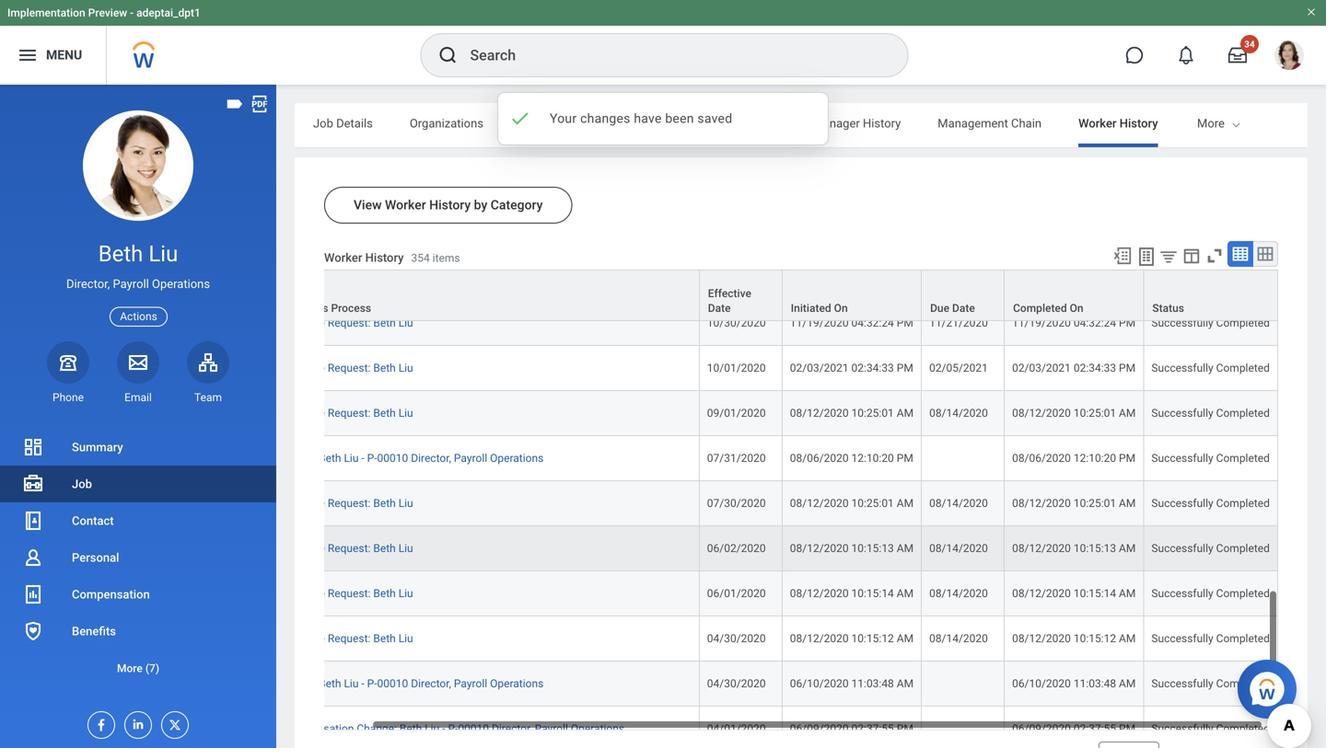 Task type: describe. For each thing, give the bounding box(es) containing it.
completed for 7th row from the top
[[1216, 497, 1270, 510]]

effective
[[708, 287, 751, 300]]

successfully completed for 1st row
[[1152, 272, 1270, 285]]

successfully for 8th row from the top
[[1152, 543, 1214, 555]]

actions button
[[110, 307, 167, 327]]

08/14/2020 for 09/01/2020
[[929, 407, 988, 420]]

profile logan mcneil image
[[1275, 41, 1304, 74]]

- for 7th row from the bottom of the page
[[361, 452, 364, 465]]

actions
[[120, 310, 157, 323]]

list containing summary
[[0, 429, 276, 687]]

table image
[[1231, 245, 1250, 263]]

by
[[474, 198, 487, 213]]

2 10:15:12 from the left
[[1074, 633, 1116, 646]]

mail image
[[127, 352, 149, 374]]

view
[[354, 198, 382, 213]]

effective date
[[708, 287, 751, 315]]

timeline
[[1195, 117, 1241, 130]]

business
[[283, 302, 328, 315]]

process
[[331, 302, 371, 315]]

manager
[[813, 117, 860, 130]]

1 11/19/2020 04:32:24 pm from the left
[[790, 317, 913, 330]]

1 04:32:24 from the left
[[852, 317, 894, 330]]

1 08/06/2020 12:10:20 pm from the left
[[790, 452, 913, 465]]

completed on button
[[1005, 271, 1143, 321]]

contact
[[72, 514, 114, 528]]

1 10:15:14 from the left
[[852, 588, 894, 601]]

details
[[336, 117, 373, 130]]

phone
[[52, 391, 84, 404]]

354
[[411, 252, 430, 265]]

1 08/12/2020 10:15:13 am from the left
[[790, 543, 914, 555]]

successfully completed for 2nd row from the bottom
[[1152, 678, 1270, 691]]

employment data
[[520, 117, 615, 130]]

email button
[[117, 341, 159, 405]]

benefits link
[[0, 613, 276, 650]]

worker inside button
[[385, 198, 426, 213]]

pagination element
[[1171, 731, 1278, 749]]

completed for 3rd row from the bottom of the page
[[1216, 633, 1270, 646]]

completed on
[[1013, 302, 1084, 315]]

11 row from the top
[[274, 662, 1278, 707]]

chain
[[1011, 117, 1042, 130]]

due date
[[930, 302, 975, 315]]

absence request: beth liu for 10/30/2020
[[282, 317, 413, 330]]

close environment banner image
[[1306, 6, 1317, 17]]

payroll for bonus: beth liu - p-00010 director, payroll operations link related to 04/30/2020
[[454, 678, 487, 691]]

view worker history by category button
[[324, 187, 572, 224]]

job link
[[0, 466, 276, 503]]

2 12:10:20 from the left
[[1074, 452, 1116, 465]]

export to worksheets image
[[1136, 246, 1158, 268]]

1 bonus: beth liu - p-00010 director, payroll operations from the top
[[282, 272, 544, 285]]

1 02/03/2021 02:34:33 pm from the left
[[790, 362, 913, 375]]

4 row from the top
[[274, 346, 1278, 391]]

5 row from the top
[[274, 391, 1278, 437]]

2 08/12/2020 10:15:14 am from the left
[[1012, 588, 1136, 601]]

status
[[1153, 302, 1184, 315]]

2 11/19/2020 04:32:24 pm from the left
[[1012, 317, 1136, 330]]

absence request: beth liu for 09/01/2020
[[282, 407, 413, 420]]

1 02:34:33 from the left
[[852, 362, 894, 375]]

absence request: beth liu for 10/01/2020
[[282, 362, 413, 375]]

status button
[[1144, 271, 1277, 321]]

absence request: beth liu for 04/30/2020
[[282, 633, 413, 646]]

operations for 2nd row from the bottom
[[490, 678, 544, 691]]

successfully for 7th row from the top
[[1152, 497, 1214, 510]]

personal link
[[0, 540, 276, 577]]

completed for 8th row from the top
[[1216, 543, 1270, 555]]

phone image
[[55, 352, 81, 374]]

management chain
[[938, 117, 1042, 130]]

worker history
[[1079, 117, 1158, 130]]

successfully completed for 3rd row from the bottom of the page
[[1152, 633, 1270, 646]]

more for more
[[1197, 117, 1225, 130]]

6 row from the top
[[274, 437, 1278, 482]]

personal
[[72, 551, 119, 565]]

1 08/06/2020 from the left
[[790, 452, 849, 465]]

expand table image
[[1256, 245, 1275, 263]]

employment
[[520, 117, 587, 130]]

successfully for ninth row from the bottom of the page
[[1152, 362, 1214, 375]]

benefits
[[72, 625, 116, 639]]

worker history 354 items
[[324, 251, 460, 265]]

x image
[[162, 713, 182, 733]]

8 row from the top
[[274, 527, 1278, 572]]

linkedin image
[[125, 713, 146, 732]]

7 row from the top
[[274, 482, 1278, 527]]

view printable version (pdf) image
[[250, 94, 270, 114]]

compensation
[[72, 588, 150, 602]]

06/01/2020
[[707, 588, 766, 601]]

1 11:03:48 from the left
[[852, 678, 894, 691]]

facebook image
[[88, 713, 109, 733]]

12 row from the top
[[274, 707, 1278, 749]]

effective date button
[[700, 271, 782, 321]]

request: for 10/30/2020
[[328, 317, 371, 330]]

implementation preview -   adeptai_dpt1
[[7, 6, 201, 19]]

job details
[[313, 117, 373, 130]]

successfully for 3rd row from the bottom of the page
[[1152, 633, 1214, 646]]

initiated on button
[[783, 271, 921, 321]]

phone button
[[47, 341, 89, 405]]

initiated on
[[791, 302, 848, 315]]

absence request: beth liu link for 06/02/2020
[[282, 543, 413, 555]]

08/14/2020 for 06/01/2020
[[929, 588, 988, 601]]

04/30/2020 for 06/10/2020
[[707, 678, 766, 691]]

job for job details
[[313, 117, 333, 130]]

business process
[[283, 302, 371, 315]]

1 row from the top
[[274, 256, 1278, 301]]

click to view/edit grid preferences image
[[1182, 246, 1202, 266]]

request: for 06/01/2020
[[328, 588, 371, 601]]

preview
[[88, 6, 127, 19]]

2 06/10/2020 from the left
[[1012, 678, 1071, 691]]

history for manager history
[[863, 117, 901, 130]]

absence request: beth liu for 06/02/2020
[[282, 543, 413, 555]]

1 bonus: beth liu - p-00010 director, payroll operations link from the top
[[282, 272, 544, 285]]

director, payroll operations
[[66, 277, 210, 291]]

request: for 09/01/2020
[[328, 407, 371, 420]]

benefits image
[[22, 621, 44, 643]]

fullscreen image
[[1205, 246, 1225, 266]]

10 row from the top
[[274, 617, 1278, 662]]

10/30/2020
[[707, 317, 766, 330]]

1 bonus: from the top
[[282, 272, 316, 285]]

absence request: beth liu link for 09/01/2020
[[282, 407, 413, 420]]

00010 for 07/31/2020
[[377, 452, 408, 465]]

compensation image
[[22, 584, 44, 606]]

2 08/06/2020 from the left
[[1012, 452, 1071, 465]]

jobs
[[652, 117, 678, 130]]

successfully for 7th row from the bottom of the page
[[1152, 452, 1214, 465]]

bonus: for 04/30/2020
[[282, 678, 316, 691]]

date for due date
[[952, 302, 975, 315]]

menu button
[[0, 26, 106, 85]]

bonus: beth liu - p-00010 director, payroll operations link for 07/31/2020
[[282, 452, 544, 465]]

on for initiated on
[[834, 302, 848, 315]]

1 11/19/2020 from the left
[[790, 317, 849, 330]]

absence for 09/01/2020
[[282, 407, 325, 420]]

beth inside navigation pane region
[[98, 241, 143, 267]]

10/01/2020
[[707, 362, 766, 375]]

management
[[938, 117, 1008, 130]]

navigation pane region
[[0, 85, 276, 749]]

successfully completed for 7th row from the bottom of the page
[[1152, 452, 1270, 465]]

business process button
[[275, 271, 699, 321]]

category
[[491, 198, 543, 213]]

team
[[194, 391, 222, 404]]

1 08/12/2020 10:15:12 am from the left
[[790, 633, 914, 646]]

successfully for 1st row
[[1152, 272, 1214, 285]]

34
[[1245, 39, 1255, 50]]

1 p- from the top
[[367, 272, 377, 285]]

job inside list
[[72, 478, 92, 491]]

2 02:34:33 from the left
[[1074, 362, 1116, 375]]

successfully for 5th row from the top
[[1152, 407, 1214, 420]]

job for job history
[[715, 117, 735, 130]]

request: for 04/30/2020
[[328, 633, 371, 646]]

1 06/10/2020 from the left
[[790, 678, 849, 691]]

summary link
[[0, 429, 276, 466]]

absence for 10/30/2020
[[282, 317, 325, 330]]

menu
[[46, 48, 82, 63]]

history for job history
[[738, 117, 776, 130]]

successfully completed for ninth row from the bottom of the page
[[1152, 362, 1270, 375]]

manager history
[[813, 117, 901, 130]]

successfully completed for 3rd row
[[1152, 317, 1270, 330]]



Task type: vqa. For each thing, say whether or not it's contained in the screenshot.
X SMALL image related to Adam Carlton element at the left of page
no



Task type: locate. For each thing, give the bounding box(es) containing it.
more down 34 button on the right top of page
[[1197, 117, 1225, 130]]

5 absence request: beth liu link from the top
[[282, 543, 413, 555]]

on
[[834, 302, 848, 315], [1070, 302, 1084, 315]]

more (7) button
[[0, 658, 276, 680]]

0 horizontal spatial 08/06/2020 12:10:20 pm
[[790, 452, 913, 465]]

p-
[[367, 272, 377, 285], [367, 452, 377, 465], [367, 678, 377, 691]]

0 horizontal spatial on
[[834, 302, 848, 315]]

1 horizontal spatial 10:15:14
[[1074, 588, 1116, 601]]

1 horizontal spatial 11:03:48
[[1074, 678, 1116, 691]]

1 horizontal spatial 11/19/2020
[[1012, 317, 1071, 330]]

1 12:10:20 from the left
[[852, 452, 894, 465]]

08/12/2020 10:25:01 am
[[790, 407, 914, 420], [1012, 407, 1136, 420], [790, 497, 914, 510], [1012, 497, 1136, 510]]

2 successfully completed from the top
[[1152, 317, 1270, 330]]

more inside dropdown button
[[117, 663, 143, 676]]

p- for 07/31/2020
[[367, 452, 377, 465]]

0 horizontal spatial date
[[708, 302, 731, 315]]

absence request: beth liu link for 10/01/2020
[[282, 362, 413, 375]]

2 on from the left
[[1070, 302, 1084, 315]]

34 button
[[1218, 35, 1259, 76]]

date down effective
[[708, 302, 731, 315]]

2 06/10/2020 11:03:48 am from the left
[[1012, 678, 1136, 691]]

completed for 7th row from the bottom of the page
[[1216, 452, 1270, 465]]

more (7)
[[117, 663, 159, 676]]

6 absence request: beth liu link from the top
[[282, 588, 413, 601]]

summary
[[72, 441, 123, 455]]

2 vertical spatial 00010
[[377, 678, 408, 691]]

0 vertical spatial bonus: beth liu - p-00010 director, payroll operations
[[282, 272, 544, 285]]

more (7) button
[[0, 650, 276, 687]]

search image
[[437, 44, 459, 66]]

1 horizontal spatial 08/06/2020
[[1012, 452, 1071, 465]]

1 06/10/2020 11:03:48 am from the left
[[790, 678, 914, 691]]

1 horizontal spatial more
[[1197, 117, 1225, 130]]

2 horizontal spatial job
[[715, 117, 735, 130]]

0 horizontal spatial 02/03/2021
[[790, 362, 849, 375]]

items
[[433, 252, 460, 265]]

6 absence request: beth liu from the top
[[282, 588, 413, 601]]

worker
[[1079, 117, 1117, 130], [385, 198, 426, 213], [324, 251, 362, 265]]

2 absence request: beth liu link from the top
[[282, 362, 413, 375]]

completed for 3rd row
[[1216, 317, 1270, 330]]

0 horizontal spatial job
[[72, 478, 92, 491]]

00010
[[377, 272, 408, 285], [377, 452, 408, 465], [377, 678, 408, 691]]

1 horizontal spatial on
[[1070, 302, 1084, 315]]

11/19/2020
[[790, 317, 849, 330], [1012, 317, 1071, 330]]

1 vertical spatial p-
[[367, 452, 377, 465]]

date inside the due date popup button
[[952, 302, 975, 315]]

worker for worker history
[[1079, 117, 1117, 130]]

operations for 7th row from the bottom of the page
[[490, 452, 544, 465]]

0 horizontal spatial 08/12/2020 10:15:12 am
[[790, 633, 914, 646]]

06/10/2020
[[790, 678, 849, 691], [1012, 678, 1071, 691]]

contact link
[[0, 503, 276, 540]]

1 horizontal spatial 08/06/2020 12:10:20 pm
[[1012, 452, 1136, 465]]

3 absence from the top
[[282, 407, 325, 420]]

2 10:15:14 from the left
[[1074, 588, 1116, 601]]

tag image
[[225, 94, 245, 114]]

7 absence request: beth liu link from the top
[[282, 633, 413, 646]]

payroll for 1st bonus: beth liu - p-00010 director, payroll operations link
[[454, 272, 487, 285]]

date inside effective date
[[708, 302, 731, 315]]

email
[[124, 391, 152, 404]]

1 absence from the top
[[282, 317, 325, 330]]

02/05/2021
[[929, 362, 988, 375]]

2 vertical spatial p-
[[367, 678, 377, 691]]

1 horizontal spatial 06/10/2020 11:03:48 am
[[1012, 678, 1136, 691]]

on left status
[[1070, 302, 1084, 315]]

job image
[[22, 473, 44, 495]]

1 horizontal spatial 08/12/2020 10:15:13 am
[[1012, 543, 1136, 555]]

on right initiated on the top right of the page
[[834, 302, 848, 315]]

1 horizontal spatial 08/12/2020 10:15:12 am
[[1012, 633, 1136, 646]]

1 horizontal spatial job
[[313, 117, 333, 130]]

0 horizontal spatial 02:34:33
[[852, 362, 894, 375]]

tab list
[[295, 103, 1326, 147]]

worker for worker history 354 items
[[324, 251, 362, 265]]

2 08/12/2020 10:15:12 am from the left
[[1012, 633, 1136, 646]]

5 absence from the top
[[282, 543, 325, 555]]

payroll for bonus: beth liu - p-00010 director, payroll operations link for 07/31/2020
[[454, 452, 487, 465]]

0 horizontal spatial 11/19/2020
[[790, 317, 849, 330]]

2 bonus: beth liu - p-00010 director, payroll operations link from the top
[[282, 452, 544, 465]]

completed inside popup button
[[1013, 302, 1067, 315]]

0 vertical spatial bonus:
[[282, 272, 316, 285]]

4 successfully from the top
[[1152, 407, 1214, 420]]

bonus: for 07/31/2020
[[282, 452, 316, 465]]

1 horizontal spatial worker
[[385, 198, 426, 213]]

02/03/2021 02:34:33 pm
[[790, 362, 913, 375], [1012, 362, 1136, 375]]

1 horizontal spatial 10:15:13
[[1074, 543, 1116, 555]]

Search Workday  search field
[[470, 35, 870, 76]]

director, inside navigation pane region
[[66, 277, 110, 291]]

successfully for 3rd row
[[1152, 317, 1214, 330]]

11/19/2020 down initiated on
[[790, 317, 849, 330]]

11/19/2020 04:32:24 pm down initiated on
[[790, 317, 913, 330]]

5 08/14/2020 from the top
[[929, 633, 988, 646]]

10:15:13
[[852, 543, 894, 555], [1074, 543, 1116, 555]]

1 02/03/2021 from the left
[[790, 362, 849, 375]]

liu
[[149, 241, 178, 267], [344, 272, 359, 285], [399, 317, 413, 330], [399, 362, 413, 375], [399, 407, 413, 420], [344, 452, 359, 465], [399, 497, 413, 510], [399, 543, 413, 555], [399, 588, 413, 601], [399, 633, 413, 646], [344, 678, 359, 691]]

history left 'by'
[[429, 198, 471, 213]]

2 bonus: from the top
[[282, 452, 316, 465]]

08/12/2020 10:15:14 am
[[790, 588, 914, 601], [1012, 588, 1136, 601]]

2 request: from the top
[[328, 362, 371, 375]]

absence for 07/30/2020
[[282, 497, 325, 510]]

0 vertical spatial 04/30/2020
[[707, 633, 766, 646]]

request: for 10/01/2020
[[328, 362, 371, 375]]

1 on from the left
[[834, 302, 848, 315]]

successfully completed for 7th row from the top
[[1152, 497, 1270, 510]]

absence request: beth liu link for 04/30/2020
[[282, 633, 413, 646]]

am
[[897, 407, 914, 420], [1119, 407, 1136, 420], [897, 497, 914, 510], [1119, 497, 1136, 510], [897, 543, 914, 555], [1119, 543, 1136, 555], [897, 588, 914, 601], [1119, 588, 1136, 601], [897, 633, 914, 646], [1119, 633, 1136, 646], [897, 678, 914, 691], [1119, 678, 1136, 691]]

10:15:12
[[852, 633, 894, 646], [1074, 633, 1116, 646]]

1 vertical spatial bonus: beth liu - p-00010 director, payroll operations
[[282, 452, 544, 465]]

5 successfully from the top
[[1152, 452, 1214, 465]]

request: for 07/30/2020
[[328, 497, 371, 510]]

request: for 06/02/2020
[[328, 543, 371, 555]]

view team image
[[197, 352, 219, 374]]

additiona
[[1278, 117, 1326, 130]]

operations
[[490, 272, 544, 285], [152, 277, 210, 291], [490, 452, 544, 465], [490, 678, 544, 691]]

02:34:33
[[852, 362, 894, 375], [1074, 362, 1116, 375]]

completed for fourth row from the bottom of the page
[[1216, 588, 1270, 601]]

row containing effective date
[[274, 270, 1278, 322]]

4 absence request: beth liu link from the top
[[282, 497, 413, 510]]

10 successfully completed from the top
[[1152, 678, 1270, 691]]

1 04/30/2020 from the top
[[707, 633, 766, 646]]

worker up process
[[324, 251, 362, 265]]

1 vertical spatial bonus: beth liu - p-00010 director, payroll operations link
[[282, 452, 544, 465]]

menu banner
[[0, 0, 1326, 85]]

completed for 5th row from the top
[[1216, 407, 1270, 420]]

0 horizontal spatial 02/03/2021 02:34:33 pm
[[790, 362, 913, 375]]

(7)
[[145, 663, 159, 676]]

1 10:15:12 from the left
[[852, 633, 894, 646]]

00010 for 04/30/2020
[[377, 678, 408, 691]]

payroll inside navigation pane region
[[113, 277, 149, 291]]

compensation link
[[0, 577, 276, 613]]

3 row from the top
[[274, 301, 1278, 346]]

1 vertical spatial 00010
[[377, 452, 408, 465]]

1 successfully completed from the top
[[1152, 272, 1270, 285]]

04/30/2020 for 08/12/2020
[[707, 633, 766, 646]]

2 vertical spatial bonus: beth liu - p-00010 director, payroll operations
[[282, 678, 544, 691]]

completed for 2nd row from the bottom
[[1216, 678, 1270, 691]]

absence request: beth liu
[[282, 317, 413, 330], [282, 362, 413, 375], [282, 407, 413, 420], [282, 497, 413, 510], [282, 543, 413, 555], [282, 588, 413, 601], [282, 633, 413, 646]]

0 horizontal spatial 08/06/2020
[[790, 452, 849, 465]]

absence request: beth liu for 06/01/2020
[[282, 588, 413, 601]]

6 absence from the top
[[282, 588, 325, 601]]

1 vertical spatial more
[[117, 663, 143, 676]]

p- for 04/30/2020
[[367, 678, 377, 691]]

9 successfully completed from the top
[[1152, 633, 1270, 646]]

select to filter grid data image
[[1159, 247, 1179, 266]]

11/19/2020 down completed on
[[1012, 317, 1071, 330]]

07/30/2020
[[707, 497, 766, 510]]

0 horizontal spatial more
[[117, 663, 143, 676]]

personal image
[[22, 547, 44, 569]]

7 absence from the top
[[282, 633, 325, 646]]

0 vertical spatial p-
[[367, 272, 377, 285]]

5 successfully completed from the top
[[1152, 452, 1270, 465]]

2 08/14/2020 from the top
[[929, 497, 988, 510]]

job history
[[715, 117, 776, 130]]

0 vertical spatial worker
[[1079, 117, 1117, 130]]

2 04:32:24 from the left
[[1074, 317, 1116, 330]]

9 successfully from the top
[[1152, 633, 1214, 646]]

implementation
[[7, 6, 85, 19]]

completed
[[1216, 272, 1270, 285], [1013, 302, 1067, 315], [1216, 317, 1270, 330], [1216, 362, 1270, 375], [1216, 407, 1270, 420], [1216, 452, 1270, 465], [1216, 497, 1270, 510], [1216, 543, 1270, 555], [1216, 588, 1270, 601], [1216, 633, 1270, 646], [1216, 678, 1270, 691]]

date up 11/21/2020 on the top
[[952, 302, 975, 315]]

liu inside navigation pane region
[[149, 241, 178, 267]]

absence
[[282, 317, 325, 330], [282, 362, 325, 375], [282, 407, 325, 420], [282, 497, 325, 510], [282, 543, 325, 555], [282, 588, 325, 601], [282, 633, 325, 646]]

04:32:24
[[852, 317, 894, 330], [1074, 317, 1116, 330]]

7 successfully completed from the top
[[1152, 543, 1270, 555]]

1 vertical spatial bonus:
[[282, 452, 316, 465]]

completed for ninth row from the bottom of the page
[[1216, 362, 1270, 375]]

4 08/14/2020 from the top
[[929, 588, 988, 601]]

successfully for fourth row from the bottom of the page
[[1152, 588, 1214, 601]]

adeptai_dpt1
[[136, 6, 201, 19]]

1 horizontal spatial 06/10/2020
[[1012, 678, 1071, 691]]

request:
[[328, 317, 371, 330], [328, 362, 371, 375], [328, 407, 371, 420], [328, 497, 371, 510], [328, 543, 371, 555], [328, 588, 371, 601], [328, 633, 371, 646]]

1 horizontal spatial 02/03/2021 02:34:33 pm
[[1012, 362, 1136, 375]]

06/10/2020 11:03:48 am
[[790, 678, 914, 691], [1012, 678, 1136, 691]]

absence for 04/30/2020
[[282, 633, 325, 646]]

history right manager
[[863, 117, 901, 130]]

0 horizontal spatial 06/10/2020
[[790, 678, 849, 691]]

successfully for 2nd row from the bottom
[[1152, 678, 1214, 691]]

1 horizontal spatial 10:15:12
[[1074, 633, 1116, 646]]

payroll
[[454, 272, 487, 285], [113, 277, 149, 291], [454, 452, 487, 465], [454, 678, 487, 691]]

inbox large image
[[1229, 46, 1247, 64]]

2 00010 from the top
[[377, 452, 408, 465]]

1 08/14/2020 from the top
[[929, 407, 988, 420]]

export to excel image
[[1113, 246, 1133, 266]]

history for worker history 354 items
[[365, 251, 404, 265]]

2 08/12/2020 10:15:13 am from the left
[[1012, 543, 1136, 555]]

2 02/03/2021 from the left
[[1012, 362, 1071, 375]]

job right jobs
[[715, 117, 735, 130]]

1 08/12/2020 10:15:14 am from the left
[[790, 588, 914, 601]]

1 absence request: beth liu link from the top
[[282, 317, 413, 330]]

worker right the chain
[[1079, 117, 1117, 130]]

08/14/2020
[[929, 407, 988, 420], [929, 497, 988, 510], [929, 543, 988, 555], [929, 588, 988, 601], [929, 633, 988, 646]]

history left timeline
[[1120, 117, 1158, 130]]

1 vertical spatial 04/30/2020
[[707, 678, 766, 691]]

- for 1st row
[[361, 272, 364, 285]]

due date button
[[922, 271, 1004, 321]]

toolbar
[[1104, 241, 1278, 270]]

absence request: beth liu link for 06/01/2020
[[282, 588, 413, 601]]

11/21/2020
[[929, 317, 988, 330]]

row
[[274, 256, 1278, 301], [274, 270, 1278, 322], [274, 301, 1278, 346], [274, 346, 1278, 391], [274, 391, 1278, 437], [274, 437, 1278, 482], [274, 482, 1278, 527], [274, 527, 1278, 572], [274, 572, 1278, 617], [274, 617, 1278, 662], [274, 662, 1278, 707], [274, 707, 1278, 749]]

1 vertical spatial worker
[[385, 198, 426, 213]]

bonus: beth liu - p-00010 director, payroll operations link
[[282, 272, 544, 285], [282, 452, 544, 465], [282, 678, 544, 691]]

date
[[708, 302, 731, 315], [952, 302, 975, 315]]

6 successfully from the top
[[1152, 497, 1214, 510]]

2 04/30/2020 from the top
[[707, 678, 766, 691]]

1 00010 from the top
[[377, 272, 408, 285]]

2 row from the top
[[274, 270, 1278, 322]]

2 vertical spatial worker
[[324, 251, 362, 265]]

pm
[[897, 317, 913, 330], [1119, 317, 1136, 330], [897, 362, 913, 375], [1119, 362, 1136, 375], [897, 452, 913, 465], [1119, 452, 1136, 465]]

3 successfully completed from the top
[[1152, 362, 1270, 375]]

0 horizontal spatial 11/19/2020 04:32:24 pm
[[790, 317, 913, 330]]

5 request: from the top
[[328, 543, 371, 555]]

02/03/2021 down initiated on
[[790, 362, 849, 375]]

1 horizontal spatial 02/03/2021
[[1012, 362, 1071, 375]]

2 10:15:13 from the left
[[1074, 543, 1116, 555]]

08/14/2020 for 07/30/2020
[[929, 497, 988, 510]]

tab list containing job details
[[295, 103, 1326, 147]]

0 horizontal spatial 10:15:12
[[852, 633, 894, 646]]

completed for 1st row
[[1216, 272, 1270, 285]]

bonus:
[[282, 272, 316, 285], [282, 452, 316, 465], [282, 678, 316, 691]]

date for effective date
[[708, 302, 731, 315]]

1 horizontal spatial 11/19/2020 04:32:24 pm
[[1012, 317, 1136, 330]]

1 horizontal spatial 12:10:20
[[1074, 452, 1116, 465]]

2 horizontal spatial worker
[[1079, 117, 1117, 130]]

11/19/2020 04:32:24 pm
[[790, 317, 913, 330], [1012, 317, 1136, 330]]

6 request: from the top
[[328, 588, 371, 601]]

1 horizontal spatial date
[[952, 302, 975, 315]]

1 successfully from the top
[[1152, 272, 1214, 285]]

bonus: beth liu - p-00010 director, payroll operations link for 04/30/2020
[[282, 678, 544, 691]]

3 bonus: beth liu - p-00010 director, payroll operations from the top
[[282, 678, 544, 691]]

09/01/2020
[[707, 407, 766, 420]]

0 horizontal spatial 08/12/2020 10:15:13 am
[[790, 543, 914, 555]]

absence for 06/01/2020
[[282, 588, 325, 601]]

job left the details
[[313, 117, 333, 130]]

due
[[930, 302, 950, 315]]

0 horizontal spatial 12:10:20
[[852, 452, 894, 465]]

on for completed on
[[1070, 302, 1084, 315]]

6 successfully completed from the top
[[1152, 497, 1270, 510]]

08/14/2020 for 04/30/2020
[[929, 633, 988, 646]]

02:34:33 down initiated on popup button
[[852, 362, 894, 375]]

2 absence request: beth liu from the top
[[282, 362, 413, 375]]

worker right view at the left top
[[385, 198, 426, 213]]

0 horizontal spatial 08/12/2020 10:15:14 am
[[790, 588, 914, 601]]

justify image
[[17, 44, 39, 66]]

08/06/2020
[[790, 452, 849, 465], [1012, 452, 1071, 465]]

3 absence request: beth liu from the top
[[282, 407, 413, 420]]

2 vertical spatial bonus:
[[282, 678, 316, 691]]

on inside popup button
[[1070, 302, 1084, 315]]

02/03/2021 02:34:33 pm down completed on
[[1012, 362, 1136, 375]]

7 absence request: beth liu from the top
[[282, 633, 413, 646]]

02:34:33 down completed on popup button
[[1074, 362, 1116, 375]]

2 vertical spatial bonus: beth liu - p-00010 director, payroll operations link
[[282, 678, 544, 691]]

10 successfully from the top
[[1152, 678, 1214, 691]]

more left the (7)
[[117, 663, 143, 676]]

- for 2nd row from the bottom
[[361, 678, 364, 691]]

1 date from the left
[[708, 302, 731, 315]]

history inside view worker history by category button
[[429, 198, 471, 213]]

more
[[1197, 117, 1225, 130], [117, 663, 143, 676]]

initiated
[[791, 302, 831, 315]]

0 horizontal spatial 10:15:14
[[852, 588, 894, 601]]

beth liu
[[98, 241, 178, 267]]

contact image
[[22, 510, 44, 532]]

absence request: beth liu link for 10/30/2020
[[282, 317, 413, 330]]

operations inside navigation pane region
[[152, 277, 210, 291]]

phone beth liu element
[[47, 390, 89, 405]]

2 p- from the top
[[367, 452, 377, 465]]

4 absence from the top
[[282, 497, 325, 510]]

2 absence from the top
[[282, 362, 325, 375]]

3 request: from the top
[[328, 407, 371, 420]]

11/19/2020 04:32:24 pm down completed on
[[1012, 317, 1136, 330]]

02/03/2021 down completed on
[[1012, 362, 1071, 375]]

0 vertical spatial bonus: beth liu - p-00010 director, payroll operations link
[[282, 272, 544, 285]]

4 successfully completed from the top
[[1152, 407, 1270, 420]]

absence for 10/01/2020
[[282, 362, 325, 375]]

history for worker history
[[1120, 117, 1158, 130]]

12:10:20
[[852, 452, 894, 465], [1074, 452, 1116, 465]]

0 horizontal spatial worker
[[324, 251, 362, 265]]

1 10:15:13 from the left
[[852, 543, 894, 555]]

team link
[[187, 341, 229, 405]]

2 11:03:48 from the left
[[1074, 678, 1116, 691]]

on inside popup button
[[834, 302, 848, 315]]

more for more (7)
[[117, 663, 143, 676]]

history left manager
[[738, 117, 776, 130]]

9 row from the top
[[274, 572, 1278, 617]]

0 vertical spatial 00010
[[377, 272, 408, 285]]

3 absence request: beth liu link from the top
[[282, 407, 413, 420]]

2 08/06/2020 12:10:20 pm from the left
[[1012, 452, 1136, 465]]

2 successfully from the top
[[1152, 317, 1214, 330]]

summary image
[[22, 437, 44, 459]]

2 02/03/2021 02:34:33 pm from the left
[[1012, 362, 1136, 375]]

5 absence request: beth liu from the top
[[282, 543, 413, 555]]

04/30/2020
[[707, 633, 766, 646], [707, 678, 766, 691]]

3 00010 from the top
[[377, 678, 408, 691]]

job up contact
[[72, 478, 92, 491]]

1 horizontal spatial 08/12/2020 10:15:14 am
[[1012, 588, 1136, 601]]

history left 354
[[365, 251, 404, 265]]

bonus: beth liu - p-00010 director, payroll operations for 07/31/2020
[[282, 452, 544, 465]]

8 successfully completed from the top
[[1152, 588, 1270, 601]]

0 horizontal spatial 11:03:48
[[852, 678, 894, 691]]

successfully completed for fourth row from the bottom of the page
[[1152, 588, 1270, 601]]

1 horizontal spatial 02:34:33
[[1074, 362, 1116, 375]]

absence request: beth liu link for 07/30/2020
[[282, 497, 413, 510]]

08/14/2020 for 06/02/2020
[[929, 543, 988, 555]]

7 request: from the top
[[328, 633, 371, 646]]

1 horizontal spatial 04:32:24
[[1074, 317, 1116, 330]]

notifications large image
[[1177, 46, 1195, 64]]

organizations
[[410, 117, 483, 130]]

06/02/2020
[[707, 543, 766, 555]]

history
[[738, 117, 776, 130], [863, 117, 901, 130], [1120, 117, 1158, 130], [429, 198, 471, 213], [365, 251, 404, 265]]

successfully completed for 8th row from the top
[[1152, 543, 1270, 555]]

director,
[[411, 272, 451, 285], [66, 277, 110, 291], [411, 452, 451, 465], [411, 678, 451, 691]]

07/31/2020
[[707, 452, 766, 465]]

team beth liu element
[[187, 390, 229, 405]]

operations for 1st row
[[490, 272, 544, 285]]

4 absence request: beth liu from the top
[[282, 497, 413, 510]]

2 bonus: beth liu - p-00010 director, payroll operations from the top
[[282, 452, 544, 465]]

beth
[[98, 241, 143, 267], [319, 272, 341, 285], [373, 317, 396, 330], [373, 362, 396, 375], [373, 407, 396, 420], [319, 452, 341, 465], [373, 497, 396, 510], [373, 543, 396, 555], [373, 588, 396, 601], [373, 633, 396, 646], [319, 678, 341, 691]]

02/03/2021 02:34:33 pm down initiated on
[[790, 362, 913, 375]]

0 horizontal spatial 04:32:24
[[852, 317, 894, 330]]

absence request: beth liu for 07/30/2020
[[282, 497, 413, 510]]

0 horizontal spatial 10:15:13
[[852, 543, 894, 555]]

list
[[0, 429, 276, 687]]

absence for 06/02/2020
[[282, 543, 325, 555]]

0 vertical spatial more
[[1197, 117, 1225, 130]]

email beth liu element
[[117, 390, 159, 405]]

data
[[590, 117, 615, 130]]

view worker history by category
[[354, 198, 543, 213]]

cell
[[700, 256, 783, 301], [783, 256, 922, 301], [922, 256, 1005, 301], [1005, 256, 1144, 301], [922, 437, 1005, 482], [922, 662, 1005, 707], [274, 707, 700, 749], [700, 707, 783, 749], [783, 707, 922, 749], [922, 707, 1005, 749], [1005, 707, 1144, 749], [1144, 707, 1278, 749]]

- inside menu banner
[[130, 6, 134, 19]]

0 horizontal spatial 06/10/2020 11:03:48 am
[[790, 678, 914, 691]]

08/12/2020 10:15:12 am
[[790, 633, 914, 646], [1012, 633, 1136, 646]]

2 11/19/2020 from the left
[[1012, 317, 1071, 330]]

successfully completed for 5th row from the top
[[1152, 407, 1270, 420]]

08/12/2020 10:15:13 am
[[790, 543, 914, 555], [1012, 543, 1136, 555]]

bonus: beth liu - p-00010 director, payroll operations for 04/30/2020
[[282, 678, 544, 691]]



